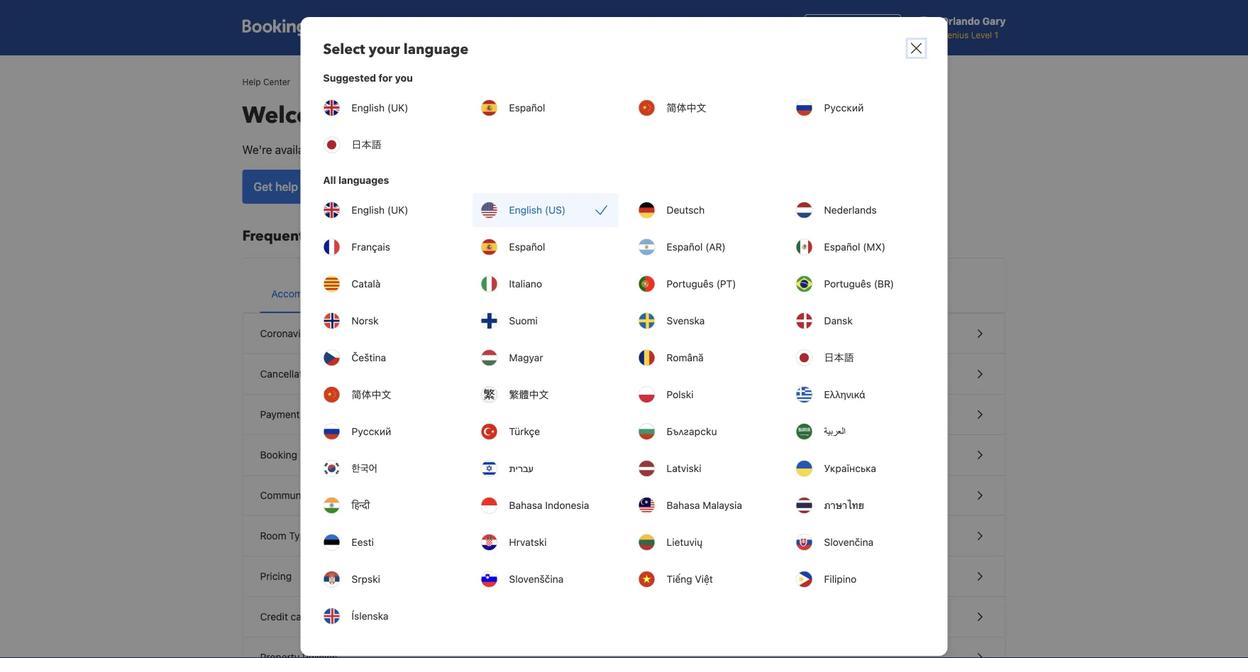 Task type: locate. For each thing, give the bounding box(es) containing it.
english (uk) link
[[315, 91, 461, 125], [315, 193, 461, 227]]

bahasa inside "bahasa malaysia" link
[[667, 499, 700, 511]]

العربية
[[825, 426, 846, 437]]

details
[[300, 449, 332, 461]]

2 (uk) from the top
[[388, 204, 409, 216]]

čeština
[[352, 352, 386, 363]]

português for português (pt)
[[667, 278, 714, 290]]

1 horizontal spatial 简体中文
[[667, 102, 707, 114]]

tab list
[[243, 258, 1006, 314]]

1 vertical spatial 简体中文
[[352, 389, 392, 400]]

1 vertical spatial español link
[[472, 230, 619, 264]]

1 bahasa from the left
[[509, 499, 543, 511]]

русский
[[825, 102, 864, 114], [352, 426, 391, 437]]

1 vertical spatial 简体中文 link
[[315, 378, 461, 412]]

credit cards
[[260, 611, 316, 623]]

0 horizontal spatial 日本語 link
[[315, 128, 461, 162]]

0 vertical spatial help
[[242, 77, 261, 87]]

your inside 'link'
[[831, 22, 852, 33]]

bahasa malaysia
[[667, 499, 743, 511]]

slovenščina link
[[472, 562, 619, 596]]

български link
[[630, 415, 776, 449]]

select your language
[[323, 40, 469, 59]]

bahasa up hrvatski
[[509, 499, 543, 511]]

car rentals button
[[363, 258, 435, 312]]

svenska
[[667, 315, 705, 327]]

português (br)
[[825, 278, 895, 290]]

1 vertical spatial english (uk) link
[[315, 193, 461, 227]]

1 english (uk) from the top
[[352, 102, 409, 114]]

0 horizontal spatial 简体中文
[[352, 389, 392, 400]]

0 horizontal spatial русский
[[352, 426, 391, 437]]

1 horizontal spatial your
[[831, 22, 852, 33]]

we're available 24 hours a day
[[242, 143, 399, 157]]

cancellations button
[[243, 354, 1006, 395]]

your up for
[[369, 40, 400, 59]]

your inside dialog
[[369, 40, 400, 59]]

1 vertical spatial 日本語 link
[[788, 341, 934, 375]]

1 vertical spatial (uk)
[[388, 204, 409, 216]]

english (uk) link down for
[[315, 91, 461, 125]]

0 horizontal spatial a
[[326, 180, 333, 193]]

english (uk) for for
[[352, 102, 409, 114]]

room types
[[260, 530, 317, 542]]

0 vertical spatial русский link
[[788, 91, 934, 125]]

coronavirus-
[[260, 328, 320, 339]]

tiếng việt link
[[630, 562, 776, 596]]

繁體中文
[[509, 389, 549, 400]]

日本語
[[352, 139, 382, 151], [825, 352, 854, 363]]

1 horizontal spatial русский link
[[788, 91, 934, 125]]

center
[[263, 77, 290, 87], [480, 100, 554, 131]]

nederlands
[[825, 204, 877, 216]]

0 horizontal spatial help
[[242, 77, 261, 87]]

日本語 down dansk
[[825, 352, 854, 363]]

2 español link from the top
[[472, 230, 619, 264]]

credit cards button
[[243, 597, 1006, 638]]

room
[[260, 530, 287, 542]]

2 english (uk) from the top
[[352, 204, 409, 216]]

1 vertical spatial a
[[326, 180, 333, 193]]

0 vertical spatial your
[[831, 22, 852, 33]]

english (uk) up questions
[[352, 204, 409, 216]]

1 vertical spatial center
[[480, 100, 554, 131]]

1 horizontal spatial português
[[825, 278, 872, 290]]

1 horizontal spatial 简体中文 link
[[630, 91, 776, 125]]

hrvatski
[[509, 536, 547, 548]]

bahasa indonesia
[[509, 499, 590, 511]]

1 horizontal spatial 日本語
[[825, 352, 854, 363]]

payment
[[260, 409, 300, 420]]

0 horizontal spatial 简体中文 link
[[315, 378, 461, 412]]

0 vertical spatial english (uk)
[[352, 102, 409, 114]]

1 vertical spatial 日本語
[[825, 352, 854, 363]]

english for for
[[352, 102, 385, 114]]

welcome to the help center
[[242, 100, 554, 131]]

العربية link
[[788, 415, 934, 449]]

bahasa inside bahasa indonesia link
[[509, 499, 543, 511]]

usd
[[608, 21, 632, 34]]

english (uk) link up français link
[[315, 193, 461, 227]]

1 horizontal spatial help
[[421, 100, 474, 131]]

1 english (uk) link from the top
[[315, 91, 461, 125]]

your
[[831, 22, 852, 33], [369, 40, 400, 59]]

frequently
[[242, 226, 317, 246]]

日本語 link
[[315, 128, 461, 162], [788, 341, 934, 375]]

booking details button
[[243, 435, 1006, 476]]

türkçe link
[[472, 415, 619, 449]]

airport taxis
[[500, 288, 556, 300]]

français
[[352, 241, 390, 253]]

english (uk) for languages
[[352, 204, 409, 216]]

0 vertical spatial english (uk) link
[[315, 91, 461, 125]]

0 horizontal spatial bahasa
[[509, 499, 543, 511]]

indonesia
[[545, 499, 590, 511]]

español link for 简体中文
[[472, 91, 619, 125]]

español link
[[472, 91, 619, 125], [472, 230, 619, 264]]

1 horizontal spatial bahasa
[[667, 499, 700, 511]]

a
[[371, 143, 377, 157], [326, 180, 333, 193]]

a left day
[[371, 143, 377, 157]]

english for languages
[[352, 204, 385, 216]]

booking
[[335, 180, 378, 193]]

eesti link
[[315, 525, 461, 559]]

english (uk)
[[352, 102, 409, 114], [352, 204, 409, 216]]

property
[[855, 22, 895, 33]]

1 português from the left
[[667, 278, 714, 290]]

0 horizontal spatial 日本語
[[352, 139, 382, 151]]

română
[[667, 352, 704, 363]]

pricing button
[[243, 557, 1006, 597]]

nederlands link
[[788, 193, 934, 227]]

latviski
[[667, 463, 702, 474]]

2 english (uk) link from the top
[[315, 193, 461, 227]]

(uk) down you
[[388, 102, 409, 114]]

english (us) link
[[472, 193, 619, 227]]

slovenčina link
[[788, 525, 934, 559]]

русский link
[[788, 91, 934, 125], [315, 415, 461, 449]]

español link for español (ar)
[[472, 230, 619, 264]]

1 vertical spatial русский link
[[315, 415, 461, 449]]

dansk
[[825, 315, 853, 327]]

0 vertical spatial 日本語 link
[[315, 128, 461, 162]]

english (uk) link for for
[[315, 91, 461, 125]]

tab list containing accommodations
[[243, 258, 1006, 314]]

1 vertical spatial your
[[369, 40, 400, 59]]

ελληνικά link
[[788, 378, 934, 412]]

1 vertical spatial русский
[[352, 426, 391, 437]]

简体中文
[[667, 102, 707, 114], [352, 389, 392, 400]]

2 português from the left
[[825, 278, 872, 290]]

1 vertical spatial help
[[421, 100, 474, 131]]

हिन्दी
[[352, 499, 370, 511]]

slovenščina
[[509, 573, 564, 585]]

2 bahasa from the left
[[667, 499, 700, 511]]

your for select
[[369, 40, 400, 59]]

hrvatski link
[[472, 525, 619, 559]]

português left (pt)
[[667, 278, 714, 290]]

deutsch
[[667, 204, 705, 216]]

0 horizontal spatial your
[[369, 40, 400, 59]]

english down suggested for you
[[352, 102, 385, 114]]

עברית link
[[472, 452, 619, 486]]

help up welcome
[[242, 77, 261, 87]]

0 horizontal spatial português
[[667, 278, 714, 290]]

türkçe
[[509, 426, 540, 437]]

português left (br)
[[825, 278, 872, 290]]

languages
[[339, 174, 389, 186]]

bahasa for bahasa malaysia
[[667, 499, 700, 511]]

0 vertical spatial español link
[[472, 91, 619, 125]]

genius
[[942, 30, 969, 40]]

română link
[[630, 341, 776, 375]]

español
[[509, 102, 546, 114], [509, 241, 546, 253], [667, 241, 703, 253], [825, 241, 861, 253]]

0 vertical spatial center
[[263, 77, 290, 87]]

1 horizontal spatial русский
[[825, 102, 864, 114]]

polski link
[[630, 378, 776, 412]]

srpski
[[352, 573, 380, 585]]

a inside button
[[326, 180, 333, 193]]

english (uk) down for
[[352, 102, 409, 114]]

1 horizontal spatial a
[[371, 143, 377, 157]]

english down booking
[[352, 204, 385, 216]]

0 vertical spatial (uk)
[[388, 102, 409, 114]]

1 (uk) from the top
[[388, 102, 409, 114]]

0 vertical spatial русский
[[825, 102, 864, 114]]

1 horizontal spatial center
[[480, 100, 554, 131]]

bahasa
[[509, 499, 543, 511], [667, 499, 700, 511]]

简体中文 link
[[630, 91, 776, 125], [315, 378, 461, 412]]

1 español link from the top
[[472, 91, 619, 125]]

日本語 down 'to'
[[352, 139, 382, 151]]

íslenska
[[352, 610, 389, 622]]

close the list of languages image
[[908, 40, 925, 57]]

your right list
[[831, 22, 852, 33]]

we're
[[242, 143, 272, 157]]

1 vertical spatial english (uk)
[[352, 204, 409, 216]]

bahasa down latviski
[[667, 499, 700, 511]]

taxis
[[534, 288, 556, 300]]

0 vertical spatial 简体中文
[[667, 102, 707, 114]]

a right with at top
[[326, 180, 333, 193]]

(uk) up questions
[[388, 204, 409, 216]]

português (br) link
[[788, 267, 934, 301]]

help right the
[[421, 100, 474, 131]]

português for português (br)
[[825, 278, 872, 290]]



Task type: vqa. For each thing, say whether or not it's contained in the screenshot.
your associated with Select
yes



Task type: describe. For each thing, give the bounding box(es) containing it.
italiano
[[509, 278, 542, 290]]

svenska link
[[630, 304, 776, 338]]

filipino
[[825, 573, 857, 585]]

한국어
[[352, 463, 378, 474]]

eesti
[[352, 536, 374, 548]]

list your property link
[[805, 14, 902, 41]]

简体中文 for the bottom 简体中文 'link'
[[352, 389, 392, 400]]

0 vertical spatial 日本語
[[352, 139, 382, 151]]

questions
[[365, 226, 432, 246]]

bahasa for bahasa indonesia
[[509, 499, 543, 511]]

0 horizontal spatial русский link
[[315, 415, 461, 449]]

tiếng
[[667, 573, 693, 585]]

lietuvių
[[667, 536, 703, 548]]

accommodations button
[[260, 258, 363, 312]]

to
[[351, 100, 374, 131]]

list your property
[[812, 22, 895, 33]]

magyar
[[509, 352, 543, 363]]

booking.com online hotel reservations image
[[242, 19, 345, 36]]

suggested for you
[[323, 72, 413, 84]]

all languages
[[323, 174, 389, 186]]

credit
[[260, 611, 288, 623]]

0 horizontal spatial center
[[263, 77, 290, 87]]

bahasa indonesia link
[[472, 488, 619, 523]]

booking
[[260, 449, 297, 461]]

0 vertical spatial a
[[371, 143, 377, 157]]

with
[[301, 180, 323, 193]]

all
[[323, 174, 336, 186]]

ภาษาไทย link
[[788, 488, 934, 523]]

support
[[354, 328, 390, 339]]

slovenčina
[[825, 536, 874, 548]]

magyar link
[[472, 341, 619, 375]]

coronavirus-related support button
[[243, 314, 1006, 354]]

for
[[379, 72, 393, 84]]

communications button
[[243, 476, 1006, 516]]

english (uk) link for languages
[[315, 193, 461, 227]]

available
[[275, 143, 320, 157]]

coronavirus-related support
[[260, 328, 390, 339]]

繁體中文 link
[[472, 378, 619, 412]]

usd button
[[600, 11, 641, 45]]

level
[[972, 30, 993, 40]]

italiano link
[[472, 267, 619, 301]]

car rentals
[[374, 288, 424, 300]]

communications
[[260, 490, 337, 501]]

orlando
[[942, 15, 981, 27]]

filipino link
[[788, 562, 934, 596]]

简体中文 for the topmost 简体中文 'link'
[[667, 102, 707, 114]]

cancellations
[[260, 368, 322, 380]]

select your language dialog
[[301, 17, 948, 656]]

tiếng việt
[[667, 573, 713, 585]]

українська link
[[788, 452, 934, 486]]

deutsch link
[[630, 193, 776, 227]]

help
[[275, 180, 298, 193]]

1
[[995, 30, 999, 40]]

suggested
[[323, 72, 376, 84]]

frequently asked questions
[[242, 226, 432, 246]]

booking details
[[260, 449, 332, 461]]

srpski link
[[315, 562, 461, 596]]

한국어 link
[[315, 452, 461, 486]]

čeština link
[[315, 341, 461, 375]]

your for list
[[831, 22, 852, 33]]

bahasa malaysia link
[[630, 488, 776, 523]]

orlando gary genius level 1
[[942, 15, 1006, 40]]

24
[[323, 143, 336, 157]]

get help with a booking
[[254, 180, 378, 193]]

get
[[254, 180, 273, 193]]

car
[[374, 288, 390, 300]]

english left (us)
[[509, 204, 542, 216]]

(uk) for languages
[[388, 204, 409, 216]]

room types button
[[243, 516, 1006, 557]]

português (pt) link
[[630, 267, 776, 301]]

español (ar)
[[667, 241, 726, 253]]

language
[[404, 40, 469, 59]]

lietuvių link
[[630, 525, 776, 559]]

norsk
[[352, 315, 379, 327]]

català link
[[315, 267, 461, 301]]

types
[[289, 530, 317, 542]]

1 horizontal spatial 日本語 link
[[788, 341, 934, 375]]

català
[[352, 278, 381, 290]]

ελληνικά
[[825, 389, 866, 400]]

related
[[320, 328, 352, 339]]

português (pt)
[[667, 278, 737, 290]]

українська
[[825, 463, 877, 474]]

0 vertical spatial 简体中文 link
[[630, 91, 776, 125]]

(uk) for for
[[388, 102, 409, 114]]

(us)
[[545, 204, 566, 216]]

(br)
[[874, 278, 895, 290]]

payment button
[[243, 395, 1006, 435]]

asked
[[320, 226, 361, 246]]

(mx)
[[863, 241, 886, 253]]

עברית
[[509, 463, 534, 474]]

help center
[[242, 77, 290, 87]]



